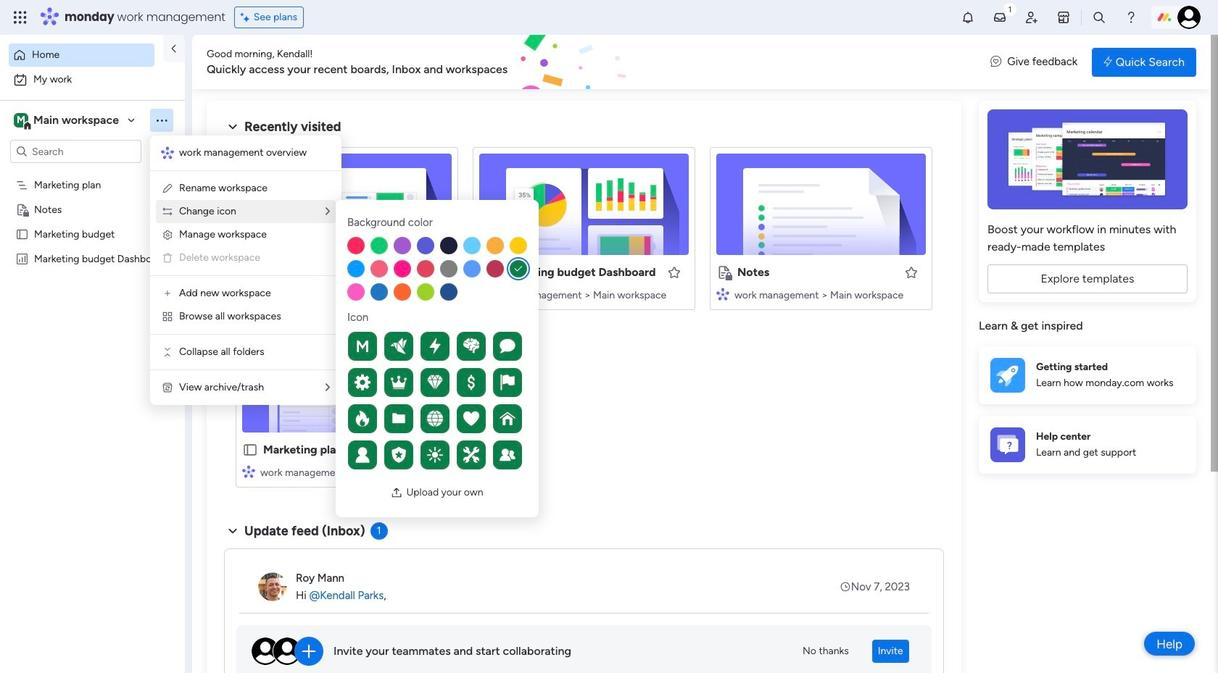 Task type: locate. For each thing, give the bounding box(es) containing it.
menu
[[150, 136, 342, 405]]

getting started element
[[979, 346, 1197, 404]]

rename workspace image
[[162, 183, 173, 194]]

2 add to favorites image from the left
[[667, 265, 682, 280]]

change icon image
[[162, 206, 173, 218]]

1 vertical spatial private board image
[[716, 265, 732, 281]]

help center element
[[979, 416, 1197, 474]]

list box
[[0, 169, 185, 467]]

1 horizontal spatial add to favorites image
[[667, 265, 682, 280]]

select product image
[[13, 10, 28, 25]]

2 public board image from the top
[[242, 442, 258, 458]]

1 add to favorites image from the left
[[430, 265, 445, 280]]

close update feed (inbox) image
[[224, 523, 241, 540]]

private board image inside the quick search results list box
[[716, 265, 732, 281]]

monday marketplace image
[[1057, 10, 1071, 25]]

1 vertical spatial public board image
[[242, 442, 258, 458]]

add to favorites image
[[904, 265, 919, 280], [430, 443, 445, 457]]

add to favorites image for public dashboard image
[[667, 265, 682, 280]]

0 vertical spatial public board image
[[242, 265, 258, 281]]

public board image
[[15, 227, 29, 241]]

public board image
[[242, 265, 258, 281], [242, 442, 258, 458]]

private board image
[[15, 202, 29, 216], [716, 265, 732, 281]]

menu item
[[162, 249, 330, 267]]

0 horizontal spatial add to favorites image
[[430, 443, 445, 457]]

collapse all folders image
[[162, 347, 173, 358]]

0 vertical spatial private board image
[[15, 202, 29, 216]]

option
[[9, 44, 154, 67], [9, 68, 176, 91], [0, 172, 185, 174]]

roy mann image
[[258, 573, 287, 602]]

1 horizontal spatial add to favorites image
[[904, 265, 919, 280]]

search everything image
[[1092, 10, 1107, 25]]

1 vertical spatial add to favorites image
[[430, 443, 445, 457]]

0 horizontal spatial add to favorites image
[[430, 265, 445, 280]]

2 vertical spatial option
[[0, 172, 185, 174]]

1 public board image from the top
[[242, 265, 258, 281]]

list arrow image
[[326, 207, 330, 217]]

public dashboard image
[[15, 252, 29, 265]]

0 horizontal spatial private board image
[[15, 202, 29, 216]]

add to favorites image
[[430, 265, 445, 280], [667, 265, 682, 280]]

view archive/trash image
[[162, 382, 173, 394]]

1 horizontal spatial private board image
[[716, 265, 732, 281]]

kendall parks image
[[1178, 6, 1201, 29]]



Task type: vqa. For each thing, say whether or not it's contained in the screenshot.
Not available in your plan
no



Task type: describe. For each thing, give the bounding box(es) containing it.
public dashboard image
[[479, 265, 495, 281]]

workspace selection element
[[14, 112, 121, 131]]

manage workspace image
[[162, 229, 173, 241]]

1 image
[[1004, 1, 1017, 17]]

1 vertical spatial option
[[9, 68, 176, 91]]

help image
[[1124, 10, 1139, 25]]

add new workspace image
[[162, 288, 173, 300]]

v2 bolt switch image
[[1104, 54, 1112, 70]]

add to favorites image for second public board image from the bottom
[[430, 265, 445, 280]]

0 vertical spatial option
[[9, 44, 154, 67]]

1 element
[[370, 523, 388, 540]]

invite members image
[[1025, 10, 1039, 25]]

Search in workspace field
[[30, 143, 121, 160]]

list arrow image
[[326, 383, 330, 393]]

notifications image
[[961, 10, 975, 25]]

photo icon image
[[391, 487, 403, 499]]

0 vertical spatial add to favorites image
[[904, 265, 919, 280]]

templates image image
[[992, 110, 1184, 210]]

component image
[[242, 288, 255, 301]]

workspace image
[[14, 112, 28, 128]]

update feed image
[[993, 10, 1007, 25]]

delete workspace image
[[162, 252, 173, 264]]

v2 user feedback image
[[991, 54, 1002, 70]]

workspace options image
[[154, 113, 169, 127]]

see plans image
[[241, 9, 254, 25]]

quick search results list box
[[224, 136, 944, 505]]

close recently visited image
[[224, 118, 241, 136]]

browse all workspaces image
[[162, 311, 173, 323]]



